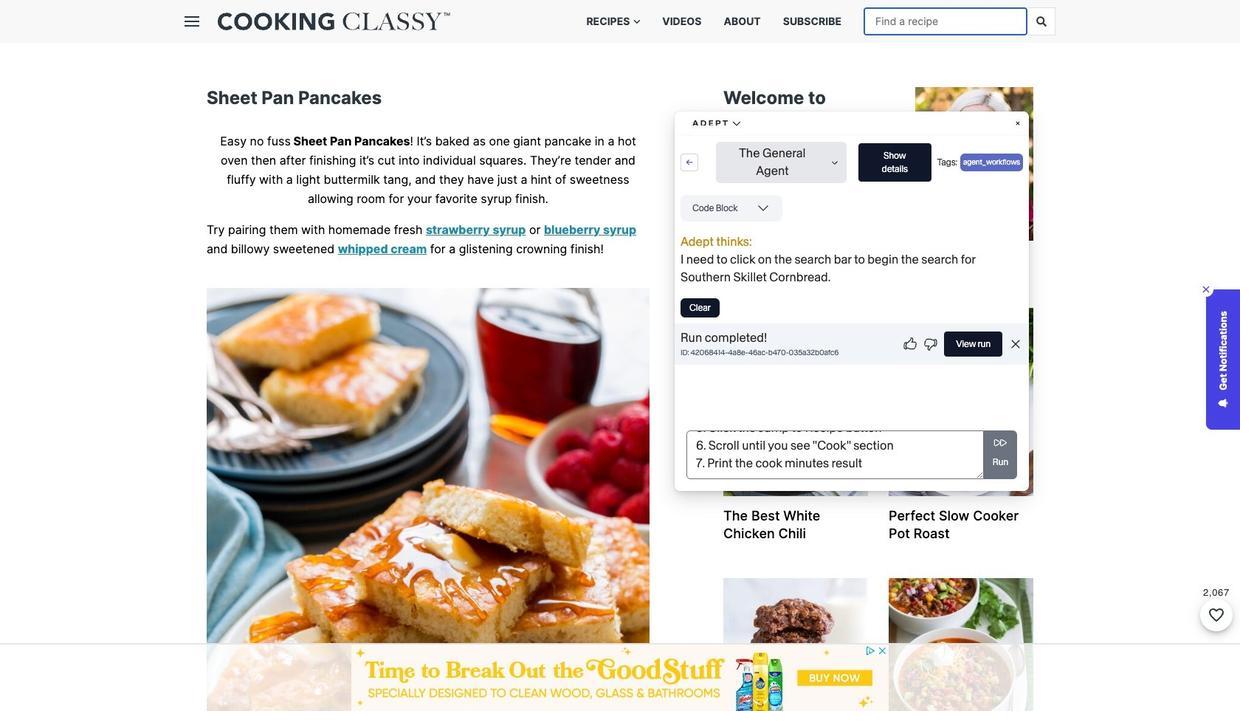 Task type: vqa. For each thing, say whether or not it's contained in the screenshot.
Cooking Classy image
yes



Task type: describe. For each thing, give the bounding box(es) containing it.
two servings of taco soup in white bowls over a white platter. image
[[889, 579, 1034, 711]]



Task type: locate. For each thing, give the bounding box(es) containing it.
whi image
[[724, 308, 869, 497]]

stack of sheet pan pancakes with butter and syrup. image
[[207, 288, 650, 711]]

cooking classy image
[[218, 13, 451, 30]]

advertisement element
[[352, 645, 889, 711]]

no bake cookies image
[[724, 579, 869, 711]]

jaclyn bell image
[[916, 87, 1034, 241]]

Find a recipe text field
[[865, 8, 1027, 35]]

slow cooker pot roast with potatoes and carrots on a white oval serving platter set over marble. image
[[889, 308, 1034, 497]]



